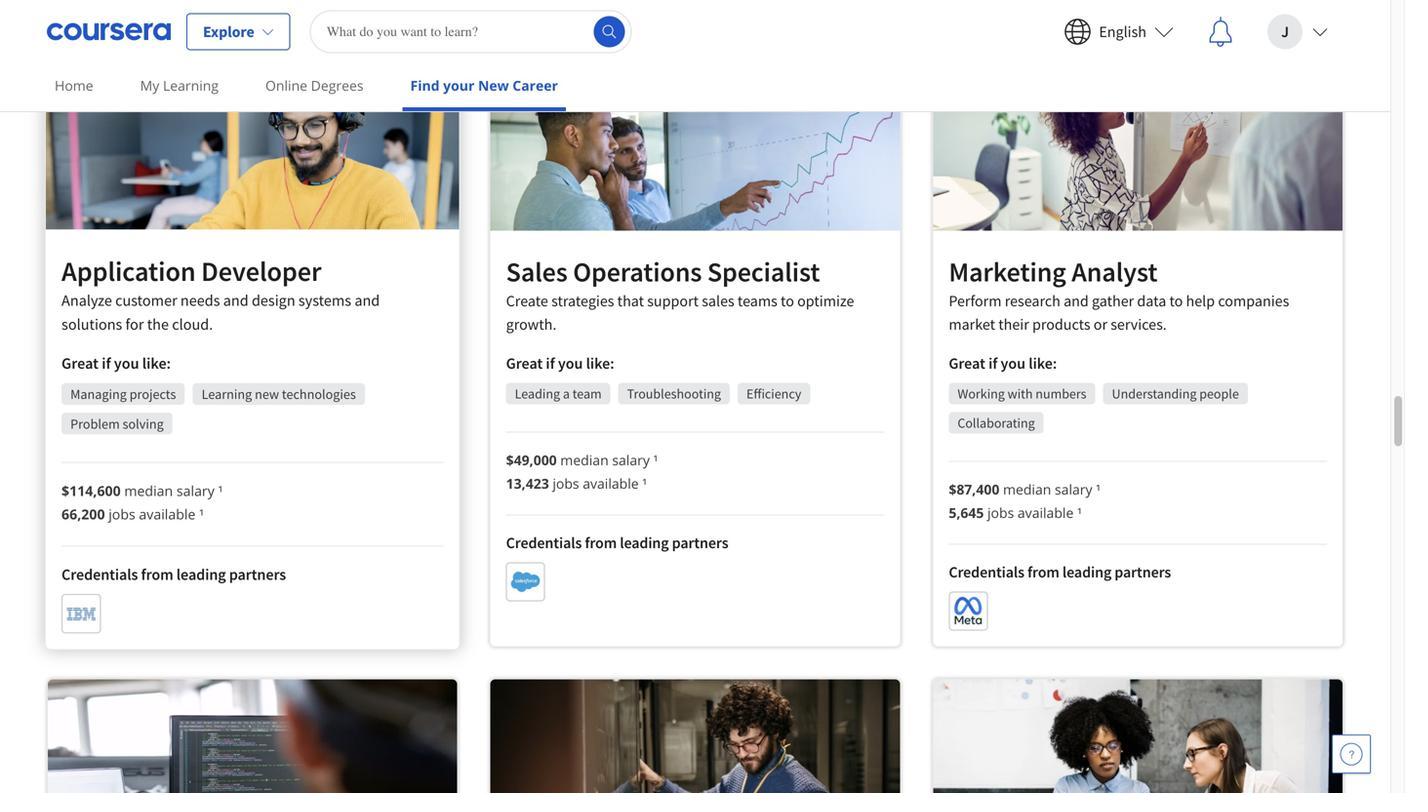 Task type: locate. For each thing, give the bounding box(es) containing it.
jobs for marketing
[[988, 504, 1015, 522]]

available
[[583, 474, 639, 493], [1018, 504, 1074, 522], [139, 505, 196, 524]]

median right $87,400
[[1004, 480, 1052, 499]]

0 horizontal spatial from
[[141, 565, 173, 585]]

developer
[[201, 254, 322, 288]]

credentials
[[506, 533, 582, 553], [949, 563, 1025, 582], [62, 565, 138, 585]]

credentials down 5,645
[[949, 563, 1025, 582]]

1 horizontal spatial credentials from leading partners
[[506, 533, 729, 553]]

if up working at the right of the page
[[989, 354, 998, 373]]

1 horizontal spatial jobs
[[553, 474, 580, 493]]

the
[[147, 314, 169, 334]]

0 horizontal spatial to
[[781, 291, 795, 311]]

like: for marketing
[[1029, 354, 1058, 373]]

learning
[[163, 76, 219, 95], [202, 385, 252, 403]]

available inside $87,400 median salary ¹ 5,645 jobs available ¹
[[1018, 504, 1074, 522]]

great if you like: up the 'managing projects'
[[62, 354, 171, 374]]

you up with
[[1001, 354, 1026, 373]]

1 to from the left
[[781, 291, 795, 311]]

solutions
[[62, 314, 122, 334]]

jobs right 13,423
[[553, 474, 580, 493]]

median right $114,600
[[124, 482, 173, 500]]

to left 'help'
[[1170, 291, 1184, 311]]

great up managing
[[62, 354, 99, 374]]

1 horizontal spatial great if you like:
[[506, 354, 615, 373]]

leading
[[620, 533, 669, 553], [1063, 563, 1112, 582], [176, 565, 226, 585]]

great if you like: up with
[[949, 354, 1058, 373]]

leading
[[515, 385, 560, 403]]

problem solving
[[70, 415, 164, 433]]

$114,600
[[62, 482, 121, 500]]

needs
[[181, 291, 220, 310]]

and right the systems
[[355, 291, 380, 310]]

new
[[478, 76, 509, 95]]

5,645
[[949, 504, 984, 522]]

0 horizontal spatial credentials from leading partners
[[62, 565, 286, 585]]

salary
[[612, 451, 650, 470], [1055, 480, 1093, 499], [177, 482, 215, 500]]

jobs right "66,200"
[[109, 505, 135, 524]]

2 great from the left
[[506, 354, 543, 373]]

1 horizontal spatial you
[[558, 354, 583, 373]]

credentials from leading partners for analyst
[[949, 563, 1172, 582]]

0 horizontal spatial salary
[[177, 482, 215, 500]]

like:
[[142, 354, 171, 374], [586, 354, 615, 373], [1029, 354, 1058, 373]]

managing projects
[[70, 385, 176, 403]]

1 horizontal spatial salary
[[612, 451, 650, 470]]

2 you from the left
[[558, 354, 583, 373]]

jobs
[[553, 474, 580, 493], [988, 504, 1015, 522], [109, 505, 135, 524]]

2 great if you like: from the left
[[506, 354, 615, 373]]

¹
[[654, 451, 658, 470], [643, 474, 647, 493], [1097, 480, 1101, 499], [218, 482, 223, 500], [1078, 504, 1083, 522], [199, 505, 204, 524]]

gather
[[1092, 291, 1135, 311]]

leading for operations
[[620, 533, 669, 553]]

partners for analyst
[[1115, 563, 1172, 582]]

0 horizontal spatial jobs
[[109, 505, 135, 524]]

1 horizontal spatial great
[[506, 354, 543, 373]]

great up leading
[[506, 354, 543, 373]]

marketing analyst perform research and gather data to help companies market their products or services.
[[949, 255, 1290, 334]]

and up the products
[[1064, 291, 1089, 311]]

new
[[255, 385, 279, 403]]

teams
[[738, 291, 778, 311]]

great for application developer
[[62, 354, 99, 374]]

0 horizontal spatial great if you like:
[[62, 354, 171, 374]]

2 like: from the left
[[586, 354, 615, 373]]

available right "66,200"
[[139, 505, 196, 524]]

median inside $114,600 median salary ¹ 66,200 jobs available ¹
[[124, 482, 173, 500]]

credentials down "66,200"
[[62, 565, 138, 585]]

support
[[647, 291, 699, 311]]

2 horizontal spatial great
[[949, 354, 986, 373]]

1 horizontal spatial like:
[[586, 354, 615, 373]]

1 horizontal spatial if
[[546, 354, 555, 373]]

2 horizontal spatial jobs
[[988, 504, 1015, 522]]

learning right my
[[163, 76, 219, 95]]

median inside $87,400 median salary ¹ 5,645 jobs available ¹
[[1004, 480, 1052, 499]]

great if you like:
[[62, 354, 171, 374], [506, 354, 615, 373], [949, 354, 1058, 373]]

great up working at the right of the page
[[949, 354, 986, 373]]

their
[[999, 315, 1030, 334]]

0 horizontal spatial leading
[[176, 565, 226, 585]]

salary inside $114,600 median salary ¹ 66,200 jobs available ¹
[[177, 482, 215, 500]]

3 if from the left
[[989, 354, 998, 373]]

credentials from leading partners down $114,600 median salary ¹ 66,200 jobs available ¹
[[62, 565, 286, 585]]

jobs right 5,645
[[988, 504, 1015, 522]]

english
[[1100, 22, 1147, 41]]

like: up team
[[586, 354, 615, 373]]

and
[[223, 291, 249, 310], [355, 291, 380, 310], [1064, 291, 1089, 311]]

1 horizontal spatial median
[[561, 451, 609, 470]]

leading down $87,400 median salary ¹ 5,645 jobs available ¹ on the bottom of page
[[1063, 563, 1112, 582]]

credentials down 13,423
[[506, 533, 582, 553]]

for
[[125, 314, 144, 334]]

0 horizontal spatial you
[[114, 354, 139, 374]]

like: for sales
[[586, 354, 615, 373]]

if for marketing
[[989, 354, 998, 373]]

None search field
[[310, 10, 632, 53]]

from
[[585, 533, 617, 553], [1028, 563, 1060, 582], [141, 565, 173, 585]]

2 horizontal spatial from
[[1028, 563, 1060, 582]]

efficiency
[[747, 385, 802, 403]]

2 horizontal spatial median
[[1004, 480, 1052, 499]]

my
[[140, 76, 159, 95]]

explore button
[[186, 13, 291, 50]]

english button
[[1049, 0, 1190, 63]]

2 to from the left
[[1170, 291, 1184, 311]]

online
[[266, 76, 308, 95]]

leading down $49,000 median salary ¹ 13,423 jobs available ¹
[[620, 533, 669, 553]]

home link
[[47, 63, 101, 107]]

sales operations specialist image
[[491, 62, 900, 231]]

1 like: from the left
[[142, 354, 171, 374]]

from down $114,600 median salary ¹ 66,200 jobs available ¹
[[141, 565, 173, 585]]

1 horizontal spatial credentials
[[506, 533, 582, 553]]

available for marketing
[[1018, 504, 1074, 522]]

available right 13,423
[[583, 474, 639, 493]]

2 horizontal spatial available
[[1018, 504, 1074, 522]]

that
[[618, 291, 644, 311]]

1 you from the left
[[114, 354, 139, 374]]

jobs inside $87,400 median salary ¹ 5,645 jobs available ¹
[[988, 504, 1015, 522]]

learning left new
[[202, 385, 252, 403]]

credentials from leading partners
[[506, 533, 729, 553], [949, 563, 1172, 582], [62, 565, 286, 585]]

1 if from the left
[[102, 354, 111, 374]]

0 horizontal spatial like:
[[142, 354, 171, 374]]

median inside $49,000 median salary ¹ 13,423 jobs available ¹
[[561, 451, 609, 470]]

2 horizontal spatial partners
[[1115, 563, 1172, 582]]

median right $49,000
[[561, 451, 609, 470]]

optimize
[[798, 291, 855, 311]]

salary inside $87,400 median salary ¹ 5,645 jobs available ¹
[[1055, 480, 1093, 499]]

to inside marketing analyst perform research and gather data to help companies market their products or services.
[[1170, 291, 1184, 311]]

available right 5,645
[[1018, 504, 1074, 522]]

2 horizontal spatial salary
[[1055, 480, 1093, 499]]

2 horizontal spatial and
[[1064, 291, 1089, 311]]

if up leading a team at the left of page
[[546, 354, 555, 373]]

systems
[[299, 291, 352, 310]]

projects
[[130, 385, 176, 403]]

1 great if you like: from the left
[[62, 354, 171, 374]]

3 like: from the left
[[1029, 354, 1058, 373]]

2 horizontal spatial like:
[[1029, 354, 1058, 373]]

median for marketing
[[1004, 480, 1052, 499]]

from down $87,400 median salary ¹ 5,645 jobs available ¹ on the bottom of page
[[1028, 563, 1060, 582]]

if up managing
[[102, 354, 111, 374]]

0 horizontal spatial median
[[124, 482, 173, 500]]

salary inside $49,000 median salary ¹ 13,423 jobs available ¹
[[612, 451, 650, 470]]

1 horizontal spatial partners
[[672, 533, 729, 553]]

growth.
[[506, 315, 557, 334]]

from down $49,000 median salary ¹ 13,423 jobs available ¹
[[585, 533, 617, 553]]

0 horizontal spatial credentials
[[62, 565, 138, 585]]

great if you like: for application
[[62, 354, 171, 374]]

0 horizontal spatial great
[[62, 354, 99, 374]]

great
[[62, 354, 99, 374], [506, 354, 543, 373], [949, 354, 986, 373]]

1 horizontal spatial leading
[[620, 533, 669, 553]]

2 horizontal spatial credentials
[[949, 563, 1025, 582]]

my learning link
[[132, 63, 227, 107]]

2 horizontal spatial credentials from leading partners
[[949, 563, 1172, 582]]

credentials from leading partners down $87,400 median salary ¹ 5,645 jobs available ¹ on the bottom of page
[[949, 563, 1172, 582]]

credentials for marketing
[[949, 563, 1025, 582]]

help
[[1187, 291, 1216, 311]]

great if you like: for marketing
[[949, 354, 1058, 373]]

available inside $114,600 median salary ¹ 66,200 jobs available ¹
[[139, 505, 196, 524]]

0 horizontal spatial available
[[139, 505, 196, 524]]

j button
[[1253, 0, 1344, 63]]

and right needs
[[223, 291, 249, 310]]

3 great from the left
[[949, 354, 986, 373]]

2 horizontal spatial great if you like:
[[949, 354, 1058, 373]]

1 horizontal spatial available
[[583, 474, 639, 493]]

from for application
[[141, 565, 173, 585]]

like: up projects
[[142, 354, 171, 374]]

problem
[[70, 415, 120, 433]]

find
[[411, 76, 440, 95]]

1 horizontal spatial and
[[355, 291, 380, 310]]

available inside $49,000 median salary ¹ 13,423 jobs available ¹
[[583, 474, 639, 493]]

strategies
[[552, 291, 615, 311]]

jobs for application
[[109, 505, 135, 524]]

leading down $114,600 median salary ¹ 66,200 jobs available ¹
[[176, 565, 226, 585]]

available for application
[[139, 505, 196, 524]]

you up the 'managing projects'
[[114, 354, 139, 374]]

analyze
[[62, 291, 112, 310]]

devops engineer image
[[48, 680, 458, 794]]

to
[[781, 291, 795, 311], [1170, 291, 1184, 311]]

1 horizontal spatial to
[[1170, 291, 1184, 311]]

3 great if you like: from the left
[[949, 354, 1058, 373]]

marketing analyst image
[[934, 62, 1343, 231]]

1 great from the left
[[62, 354, 99, 374]]

0 horizontal spatial partners
[[229, 565, 286, 585]]

salary for analyst
[[1055, 480, 1093, 499]]

2 if from the left
[[546, 354, 555, 373]]

0 horizontal spatial if
[[102, 354, 111, 374]]

2 horizontal spatial you
[[1001, 354, 1026, 373]]

median
[[561, 451, 609, 470], [1004, 480, 1052, 499], [124, 482, 173, 500]]

home
[[55, 76, 93, 95]]

if
[[102, 354, 111, 374], [546, 354, 555, 373], [989, 354, 998, 373]]

3 you from the left
[[1001, 354, 1026, 373]]

working with numbers
[[958, 385, 1087, 403]]

like: up numbers
[[1029, 354, 1058, 373]]

1 horizontal spatial from
[[585, 533, 617, 553]]

median for application
[[124, 482, 173, 500]]

online degrees
[[266, 76, 364, 95]]

jobs inside $114,600 median salary ¹ 66,200 jobs available ¹
[[109, 505, 135, 524]]

to right teams
[[781, 291, 795, 311]]

2 horizontal spatial leading
[[1063, 563, 1112, 582]]

degrees
[[311, 76, 364, 95]]

you up a
[[558, 354, 583, 373]]

specialist
[[708, 255, 820, 289]]

jobs inside $49,000 median salary ¹ 13,423 jobs available ¹
[[553, 474, 580, 493]]

you
[[114, 354, 139, 374], [558, 354, 583, 373], [1001, 354, 1026, 373]]

credentials for application
[[62, 565, 138, 585]]

2 horizontal spatial if
[[989, 354, 998, 373]]

credentials from leading partners down $49,000 median salary ¹ 13,423 jobs available ¹
[[506, 533, 729, 553]]

credentials from leading partners for operations
[[506, 533, 729, 553]]

great if you like: up leading a team at the left of page
[[506, 354, 615, 373]]

salary for developer
[[177, 482, 215, 500]]

data
[[1138, 291, 1167, 311]]



Task type: vqa. For each thing, say whether or not it's contained in the screenshot.


Task type: describe. For each thing, give the bounding box(es) containing it.
career
[[513, 76, 558, 95]]

great for marketing analyst
[[949, 354, 986, 373]]

What do you want to learn? text field
[[310, 10, 632, 53]]

great if you like: for sales
[[506, 354, 615, 373]]

perform
[[949, 291, 1002, 311]]

my learning
[[140, 76, 219, 95]]

coursera image
[[47, 16, 171, 47]]

help center image
[[1340, 743, 1364, 766]]

find your new career link
[[403, 63, 566, 111]]

learning new technologies
[[202, 385, 356, 403]]

available for sales
[[583, 474, 639, 493]]

cloud.
[[172, 314, 213, 334]]

partners for operations
[[672, 533, 729, 553]]

0 horizontal spatial and
[[223, 291, 249, 310]]

market
[[949, 315, 996, 334]]

troubleshooting
[[627, 385, 721, 403]]

a
[[563, 385, 570, 403]]

understanding people
[[1113, 385, 1240, 403]]

solving
[[123, 415, 164, 433]]

collaborating
[[958, 414, 1036, 432]]

if for sales
[[546, 354, 555, 373]]

from for marketing
[[1028, 563, 1060, 582]]

you for application
[[114, 354, 139, 374]]

jobs for sales
[[553, 474, 580, 493]]

design
[[252, 291, 295, 310]]

$114,600 median salary ¹ 66,200 jobs available ¹
[[62, 482, 223, 524]]

create
[[506, 291, 549, 311]]

leading for analyst
[[1063, 563, 1112, 582]]

marketing
[[949, 255, 1067, 289]]

with
[[1008, 385, 1033, 403]]

$87,400
[[949, 480, 1000, 499]]

you for marketing
[[1001, 354, 1026, 373]]

your
[[443, 76, 475, 95]]

application developer image
[[46, 59, 460, 230]]

leading a team
[[515, 385, 602, 403]]

credentials from leading partners for developer
[[62, 565, 286, 585]]

13,423
[[506, 474, 549, 493]]

operations
[[573, 255, 702, 289]]

working
[[958, 385, 1005, 403]]

to inside sales operations specialist create strategies that support sales teams to optimize growth.
[[781, 291, 795, 311]]

$49,000
[[506, 451, 557, 470]]

leading for developer
[[176, 565, 226, 585]]

people
[[1200, 385, 1240, 403]]

credentials for sales
[[506, 533, 582, 553]]

$49,000 median salary ¹ 13,423 jobs available ¹
[[506, 451, 658, 493]]

and inside marketing analyst perform research and gather data to help companies market their products or services.
[[1064, 291, 1089, 311]]

numbers
[[1036, 385, 1087, 403]]

or
[[1094, 315, 1108, 334]]

median for sales
[[561, 451, 609, 470]]

managing
[[70, 385, 127, 403]]

sales
[[506, 255, 568, 289]]

team
[[573, 385, 602, 403]]

if for application
[[102, 354, 111, 374]]

66,200
[[62, 505, 105, 524]]

services.
[[1111, 315, 1167, 334]]

j
[[1282, 22, 1290, 41]]

1 vertical spatial learning
[[202, 385, 252, 403]]

research
[[1005, 291, 1061, 311]]

you for sales
[[558, 354, 583, 373]]

sales
[[702, 291, 735, 311]]

application developer analyze customer needs and design systems and solutions for the cloud.
[[62, 254, 380, 334]]

sales operations specialist create strategies that support sales teams to optimize growth.
[[506, 255, 855, 334]]

find your new career
[[411, 76, 558, 95]]

customer
[[115, 291, 177, 310]]

like: for application
[[142, 354, 171, 374]]

understanding
[[1113, 385, 1197, 403]]

companies
[[1219, 291, 1290, 311]]

products
[[1033, 315, 1091, 334]]

explore
[[203, 22, 255, 41]]

from for sales
[[585, 533, 617, 553]]

great for sales operations specialist
[[506, 354, 543, 373]]

$87,400 median salary ¹ 5,645 jobs available ¹
[[949, 480, 1101, 522]]

application
[[62, 254, 196, 288]]

analyst
[[1072, 255, 1158, 289]]

0 vertical spatial learning
[[163, 76, 219, 95]]

partners for developer
[[229, 565, 286, 585]]

salary for operations
[[612, 451, 650, 470]]

technologies
[[282, 385, 356, 403]]

online degrees link
[[258, 63, 371, 107]]



